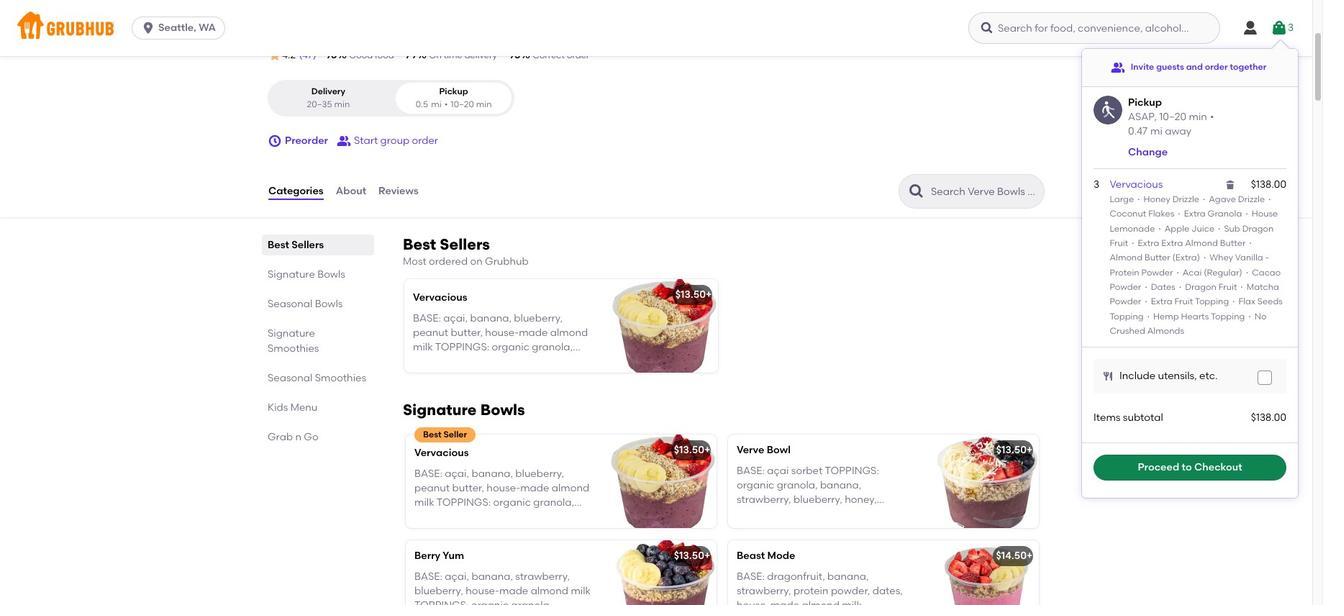 Task type: locate. For each thing, give the bounding box(es) containing it.
1 horizontal spatial order
[[567, 50, 590, 60]]

0.5
[[416, 99, 429, 109]]

butter,
[[451, 327, 483, 339], [452, 482, 485, 495]]

0 horizontal spatial pickup
[[439, 87, 469, 97]]

correct
[[533, 50, 565, 60]]

peanut
[[413, 327, 449, 339], [415, 482, 450, 495]]

crushed
[[514, 356, 553, 368], [515, 512, 555, 524]]

1 vertical spatial smoothies
[[315, 372, 367, 384]]

about
[[336, 185, 367, 197]]

açai
[[768, 465, 789, 477]]

1 vertical spatial almonds
[[415, 526, 457, 538]]

seasonal up signature smoothies
[[268, 298, 313, 310]]

0 horizontal spatial drizzle
[[1173, 195, 1200, 205]]

option group
[[268, 80, 515, 117]]

0 vertical spatial vervacious
[[1110, 178, 1164, 191]]

1 vertical spatial mi
[[1151, 125, 1163, 137]]

svg image inside seattle, wa button
[[141, 21, 156, 35]]

0 horizontal spatial min
[[334, 99, 350, 109]]

2 vertical spatial vervacious
[[415, 447, 469, 460]]

extra
[[1185, 209, 1206, 219], [1139, 238, 1160, 248], [1162, 238, 1184, 248], [1152, 297, 1173, 307]]

vervacious image
[[611, 280, 719, 373], [609, 435, 717, 529]]

∙ apple juice
[[1156, 224, 1215, 234]]

mi inside pickup 0.5 mi • 10–20 min
[[431, 99, 442, 109]]

10–20 up away
[[1160, 111, 1187, 123]]

0 horizontal spatial fruit
[[1110, 238, 1129, 248]]

juice
[[1192, 224, 1215, 234]]

1 vertical spatial •
[[1211, 111, 1215, 123]]

3 button
[[1271, 15, 1295, 41]]

good
[[349, 50, 373, 60]]

$13.50 + for base: açai, banana, strawberry, blueberry, house-made almond milk toppings: organic granol
[[674, 550, 711, 563]]

2 vertical spatial granola,
[[534, 497, 575, 509]]

1 horizontal spatial butter
[[1221, 238, 1247, 248]]

topping for ∙ extra fruit topping
[[1196, 297, 1230, 307]]

0 horizontal spatial butter
[[1145, 253, 1171, 263]]

base: down beast
[[737, 571, 765, 583]]

extra inside large ∙ honey drizzle ∙ agave drizzle ∙ coconut flakes ∙ extra granola
[[1185, 209, 1206, 219]]

0 horizontal spatial 10–20
[[451, 99, 474, 109]]

1 vertical spatial signature
[[268, 328, 315, 340]]

1 vertical spatial butter
[[1145, 253, 1171, 263]]

fruit down ∙ dates ∙ dragon fruit
[[1175, 297, 1194, 307]]

banana,
[[470, 312, 512, 324], [413, 356, 455, 368], [472, 468, 513, 480], [821, 479, 862, 492], [415, 512, 456, 524], [472, 571, 513, 583], [828, 571, 869, 583]]

base: inside base: dragonfruit, banana, strawberry, protein powder, dates, house-made almond mi
[[737, 571, 765, 583]]

honey
[[1144, 195, 1171, 205]]

organic inside base: açai sorbet  toppings: organic granola, banana, strawberry, blueberry, honey, sweetened coconut
[[737, 479, 775, 492]]

extra up the juice
[[1185, 209, 1206, 219]]

0 horizontal spatial svg image
[[141, 21, 156, 35]]

people icon image left invite
[[1111, 60, 1126, 75]]

signature down best sellers
[[268, 269, 315, 281]]

butter
[[1221, 238, 1247, 248], [1145, 253, 1171, 263]]

toppings: inside base: açai sorbet  toppings: organic granola, banana, strawberry, blueberry, honey, sweetened coconut
[[825, 465, 880, 477]]

vervacious
[[1110, 178, 1164, 191], [413, 292, 468, 304], [415, 447, 469, 460]]

topping down flax
[[1212, 311, 1246, 322]]

1 vertical spatial almond
[[1110, 253, 1143, 263]]

1 vertical spatial 10–20
[[1160, 111, 1187, 123]]

seasonal bowls
[[268, 298, 343, 310]]

1 $138.00 from the top
[[1252, 178, 1287, 191]]

$13.50 +
[[676, 289, 712, 301], [674, 444, 711, 457], [997, 444, 1033, 457], [674, 550, 711, 563]]

no
[[1255, 311, 1267, 322]]

fruit inside sub dragon fruit
[[1110, 238, 1129, 248]]

1 vertical spatial order
[[1206, 62, 1229, 72]]

$138.00
[[1252, 178, 1287, 191], [1252, 412, 1287, 424]]

berry yum
[[415, 550, 464, 563]]

2 vertical spatial powder
[[1110, 297, 1142, 307]]

svg image
[[1243, 19, 1260, 37], [981, 21, 995, 35], [268, 134, 282, 148], [1103, 371, 1115, 382], [1261, 374, 1270, 382]]

0 horizontal spatial sellers
[[292, 239, 324, 251]]

∙
[[1137, 195, 1142, 205], [1202, 195, 1208, 205], [1268, 195, 1273, 205], [1177, 209, 1183, 219], [1243, 209, 1252, 219], [1158, 224, 1163, 234], [1215, 224, 1225, 234], [1131, 238, 1137, 248], [1249, 238, 1254, 248], [1201, 253, 1210, 263], [1176, 268, 1181, 278], [1243, 268, 1253, 278], [1144, 282, 1150, 292], [1178, 282, 1184, 292], [1238, 282, 1248, 292], [1144, 297, 1150, 307], [1230, 297, 1239, 307], [1147, 311, 1152, 322], [1246, 311, 1255, 322]]

powder inside matcha powder
[[1110, 297, 1142, 307]]

3 inside button
[[1289, 21, 1295, 34]]

Search Verve Bowls - Capitol Hill search field
[[930, 185, 1040, 199]]

0 vertical spatial signature
[[268, 269, 315, 281]]

1 horizontal spatial drizzle
[[1239, 195, 1266, 205]]

order right group
[[412, 135, 438, 147]]

drizzle up "house"
[[1239, 195, 1266, 205]]

fruit
[[1110, 238, 1129, 248], [1219, 282, 1238, 292], [1175, 297, 1194, 307]]

0 vertical spatial almond
[[1186, 238, 1219, 248]]

• right 0.5
[[445, 99, 448, 109]]

powder,
[[831, 585, 871, 597]]

10–20 inside pickup asap, 10–20 min • 0.47 mi away
[[1160, 111, 1187, 123]]

people icon image left "start"
[[337, 134, 351, 148]]

2 horizontal spatial min
[[1190, 111, 1208, 123]]

pickup down time
[[439, 87, 469, 97]]

0 horizontal spatial people icon image
[[337, 134, 351, 148]]

0 vertical spatial peanut
[[413, 327, 449, 339]]

cacao
[[1253, 268, 1282, 278]]

best for best sellers most ordered on grubhub
[[403, 235, 436, 253]]

0 vertical spatial 3
[[1289, 21, 1295, 34]]

1 horizontal spatial min
[[476, 99, 492, 109]]

$13.50
[[676, 289, 706, 301], [674, 444, 705, 457], [997, 444, 1027, 457], [674, 550, 705, 563]]

invite
[[1132, 62, 1155, 72]]

1 horizontal spatial mi
[[1151, 125, 1163, 137]]

seasonal up kids menu
[[268, 372, 313, 384]]

sellers down categories button
[[292, 239, 324, 251]]

butter, down seller
[[452, 482, 485, 495]]

kids menu
[[268, 402, 318, 414]]

signature
[[268, 269, 315, 281], [268, 328, 315, 340], [403, 401, 477, 419]]

seattle, wa
[[158, 22, 216, 34]]

0 vertical spatial dragon
[[1243, 224, 1275, 234]]

dragon inside sub dragon fruit
[[1243, 224, 1275, 234]]

signature bowls up seasonal bowls
[[268, 269, 346, 281]]

order right and
[[1206, 62, 1229, 72]]

base: inside the base: açai, banana, strawberry, blueberry, house-made almond milk toppings: organic granol
[[415, 571, 443, 583]]

butter left (extra)
[[1145, 253, 1171, 263]]

0 horizontal spatial 3
[[1094, 178, 1100, 191]]

0 vertical spatial butter,
[[451, 327, 483, 339]]

coconut
[[793, 509, 834, 521]]

fruit down (regular)
[[1219, 282, 1238, 292]]

2 drizzle from the left
[[1239, 195, 1266, 205]]

delivery
[[312, 87, 346, 97]]

people icon image
[[1111, 60, 1126, 75], [337, 134, 351, 148]]

2 horizontal spatial fruit
[[1219, 282, 1238, 292]]

order right correct
[[567, 50, 590, 60]]

açai, down seller
[[445, 468, 469, 480]]

topping up crushed
[[1110, 311, 1144, 322]]

drizzle up house lemonade
[[1173, 195, 1200, 205]]

toppings:
[[435, 341, 490, 354], [825, 465, 880, 477], [437, 497, 491, 509], [415, 600, 469, 605]]

signature smoothies
[[268, 328, 319, 355]]

toppings: inside the base: açai, banana, strawberry, blueberry, house-made almond milk toppings: organic granol
[[415, 600, 469, 605]]

0 vertical spatial bowls
[[318, 269, 346, 281]]

base: inside base: açai sorbet  toppings: organic granola, banana, strawberry, blueberry, honey, sweetened coconut
[[737, 465, 765, 477]]

1 horizontal spatial 10–20
[[1160, 111, 1187, 123]]

2 vertical spatial açai,
[[445, 571, 469, 583]]

preorder
[[285, 135, 328, 147]]

signature inside signature smoothies
[[268, 328, 315, 340]]

seasonal for seasonal smoothies
[[268, 372, 313, 384]]

hemp
[[1154, 311, 1180, 322]]

1 drizzle from the left
[[1173, 195, 1200, 205]]

1 horizontal spatial 3
[[1289, 21, 1295, 34]]

best inside best sellers most ordered on grubhub
[[403, 235, 436, 253]]

93
[[509, 49, 521, 61]]

blueberry, inside base: açai sorbet  toppings: organic granola, banana, strawberry, blueberry, honey, sweetened coconut
[[794, 494, 843, 506]]

dates,
[[873, 585, 903, 597]]

almonds up berry yum
[[415, 526, 457, 538]]

best up most
[[403, 235, 436, 253]]

whey
[[1210, 253, 1234, 263]]

almond up "protein" at the right of page
[[1110, 253, 1143, 263]]

dragon down ∙ acai (regular)
[[1186, 282, 1217, 292]]

house-
[[485, 327, 519, 339], [487, 482, 521, 495], [466, 585, 500, 597], [737, 600, 771, 605]]

2 vertical spatial milk
[[571, 585, 591, 597]]

pickup inside pickup 0.5 mi • 10–20 min
[[439, 87, 469, 97]]

0 horizontal spatial order
[[412, 135, 438, 147]]

almonds up best seller
[[413, 371, 456, 383]]

banana, inside base: açai sorbet  toppings: organic granola, banana, strawberry, blueberry, honey, sweetened coconut
[[821, 479, 862, 492]]

people icon image for start group order
[[337, 134, 351, 148]]

sellers inside best sellers most ordered on grubhub
[[440, 235, 490, 253]]

butter down the sub
[[1221, 238, 1247, 248]]

0 horizontal spatial •
[[445, 99, 448, 109]]

0 vertical spatial •
[[445, 99, 448, 109]]

base: down verve
[[737, 465, 765, 477]]

powder for matcha powder
[[1110, 297, 1142, 307]]

powder
[[1142, 268, 1174, 278], [1110, 282, 1142, 292], [1110, 297, 1142, 307]]

sellers for best sellers
[[292, 239, 324, 251]]

1 vertical spatial açai,
[[445, 468, 469, 480]]

2 vertical spatial order
[[412, 135, 438, 147]]

1 seasonal from the top
[[268, 298, 313, 310]]

pickup up asap, in the right top of the page
[[1129, 96, 1163, 109]]

0 vertical spatial smoothies
[[268, 343, 319, 355]]

sellers for best sellers most ordered on grubhub
[[440, 235, 490, 253]]

fruit for ∙ extra fruit topping
[[1175, 297, 1194, 307]]

granola
[[1208, 209, 1243, 219]]

0 vertical spatial $138.00
[[1252, 178, 1287, 191]]

0 vertical spatial powder
[[1142, 268, 1174, 278]]

milk
[[413, 341, 433, 354], [415, 497, 435, 509], [571, 585, 591, 597]]

0 vertical spatial base: açai, banana, blueberry, peanut butter, house-made almond milk  toppings: organic granola, banana, strawberry, crushed almonds
[[413, 312, 588, 383]]

1 vertical spatial dragon
[[1186, 282, 1217, 292]]

0.47
[[1129, 125, 1148, 137]]

powder inside cacao powder
[[1110, 282, 1142, 292]]

house
[[1252, 209, 1279, 219]]

strawberry, inside base: dragonfruit, banana, strawberry, protein powder, dates, house-made almond mi
[[737, 585, 792, 597]]

extra down "dates"
[[1152, 297, 1173, 307]]

correct order
[[533, 50, 590, 60]]

1 vertical spatial vervacious
[[413, 292, 468, 304]]

3
[[1289, 21, 1295, 34], [1094, 178, 1100, 191]]

seattle,
[[158, 22, 196, 34]]

smoothies up seasonal smoothies at the left of the page
[[268, 343, 319, 355]]

group
[[381, 135, 410, 147]]

0 vertical spatial seasonal
[[268, 298, 313, 310]]

dragonfruit,
[[768, 571, 826, 583]]

1 horizontal spatial •
[[1211, 111, 1215, 123]]

0 vertical spatial signature bowls
[[268, 269, 346, 281]]

0 horizontal spatial signature bowls
[[268, 269, 346, 281]]

flax seeds topping
[[1110, 297, 1284, 322]]

0 vertical spatial 10–20
[[451, 99, 474, 109]]

butter, down "on"
[[451, 327, 483, 339]]

sellers up "on"
[[440, 235, 490, 253]]

1 vertical spatial crushed
[[515, 512, 555, 524]]

vervacious down ordered
[[413, 292, 468, 304]]

seasonal for seasonal bowls
[[268, 298, 313, 310]]

signature up best seller
[[403, 401, 477, 419]]

matcha
[[1248, 282, 1280, 292]]

dragon down "house"
[[1243, 224, 1275, 234]]

1 horizontal spatial dragon
[[1243, 224, 1275, 234]]

1 horizontal spatial sellers
[[440, 235, 490, 253]]

1 horizontal spatial fruit
[[1175, 297, 1194, 307]]

∙ hemp hearts topping
[[1144, 311, 1246, 322]]

1 vertical spatial peanut
[[415, 482, 450, 495]]

0 horizontal spatial mi
[[431, 99, 442, 109]]

+ for bowl
[[1027, 444, 1033, 457]]

2 horizontal spatial svg image
[[1271, 19, 1289, 37]]

signature bowls up seller
[[403, 401, 525, 419]]

invite guests and order together
[[1132, 62, 1267, 72]]

grab
[[268, 431, 293, 444]]

vervacious down best seller
[[415, 447, 469, 460]]

$14.50 +
[[997, 550, 1033, 563]]

powder for cacao powder
[[1110, 282, 1142, 292]]

0 vertical spatial order
[[567, 50, 590, 60]]

topping up hearts
[[1196, 297, 1230, 307]]

organic inside the base: açai, banana, strawberry, blueberry, house-made almond milk toppings: organic granol
[[471, 600, 509, 605]]

drizzle
[[1173, 195, 1200, 205], [1239, 195, 1266, 205]]

vervacious up large
[[1110, 178, 1164, 191]]

best left seller
[[423, 430, 442, 440]]

main navigation navigation
[[0, 0, 1313, 56]]

10–20 right 0.5
[[451, 99, 474, 109]]

açai,
[[444, 312, 468, 324], [445, 468, 469, 480], [445, 571, 469, 583]]

0 vertical spatial fruit
[[1110, 238, 1129, 248]]

together
[[1231, 62, 1267, 72]]

0 vertical spatial people icon image
[[1111, 60, 1126, 75]]

pickup for mi
[[439, 87, 469, 97]]

1 vertical spatial powder
[[1110, 282, 1142, 292]]

+ for mode
[[1027, 550, 1033, 563]]

smoothies
[[268, 343, 319, 355], [315, 372, 367, 384]]

1 vertical spatial seasonal
[[268, 372, 313, 384]]

mi right 0.47
[[1151, 125, 1163, 137]]

1 horizontal spatial people icon image
[[1111, 60, 1126, 75]]

2 seasonal from the top
[[268, 372, 313, 384]]

base: down 'berry'
[[415, 571, 443, 583]]

people icon image inside start group order button
[[337, 134, 351, 148]]

verve bowl image
[[932, 435, 1040, 529]]

1 horizontal spatial signature bowls
[[403, 401, 525, 419]]

• down the invite guests and order together
[[1211, 111, 1215, 123]]

0 vertical spatial mi
[[431, 99, 442, 109]]

tooltip
[[1083, 40, 1299, 499]]

mi right 0.5
[[431, 99, 442, 109]]

(extra)
[[1173, 253, 1201, 263]]

$13.50 for base: açai sorbet  toppings: organic granola, banana, strawberry, blueberry, honey, sweetened coconut
[[997, 444, 1027, 457]]

n
[[296, 431, 302, 444]]

blueberry, inside the base: açai, banana, strawberry, blueberry, house-made almond milk toppings: organic granol
[[415, 585, 464, 597]]

svg image inside 3 button
[[1271, 19, 1289, 37]]

flax
[[1239, 297, 1256, 307]]

sweetened
[[737, 509, 791, 521]]

0 vertical spatial açai,
[[444, 312, 468, 324]]

0 vertical spatial butter
[[1221, 238, 1247, 248]]

açai, down ordered
[[444, 312, 468, 324]]

on
[[470, 256, 483, 268]]

smoothies up menu
[[315, 372, 367, 384]]

star icon image
[[268, 48, 282, 63]]

people icon image inside invite guests and order together button
[[1111, 60, 1126, 75]]

good food
[[349, 50, 394, 60]]

signature bowls
[[268, 269, 346, 281], [403, 401, 525, 419]]

almond down the juice
[[1186, 238, 1219, 248]]

pickup inside pickup asap, 10–20 min • 0.47 mi away
[[1129, 96, 1163, 109]]

signature down seasonal bowls
[[268, 328, 315, 340]]

smoothies for signature
[[268, 343, 319, 355]]

fruit down the lemonade on the right top
[[1110, 238, 1129, 248]]

$13.50 + for base: açai, banana, blueberry, peanut butter, house-made almond milk  toppings: organic granola, banana, strawberry, crushed almonds
[[676, 289, 712, 301]]

base: for berry
[[415, 571, 443, 583]]

min
[[334, 99, 350, 109], [476, 99, 492, 109], [1190, 111, 1208, 123]]

extra down apple
[[1162, 238, 1184, 248]]

1 horizontal spatial almond
[[1186, 238, 1219, 248]]

beast
[[737, 550, 765, 563]]

1 vertical spatial $138.00
[[1252, 412, 1287, 424]]

1 vertical spatial granola,
[[777, 479, 818, 492]]

fruit for sub dragon fruit
[[1110, 238, 1129, 248]]

2 vertical spatial fruit
[[1175, 297, 1194, 307]]

açai, down yum
[[445, 571, 469, 583]]

made inside base: dragonfruit, banana, strawberry, protein powder, dates, house-made almond mi
[[771, 600, 800, 605]]

base: for verve
[[737, 465, 765, 477]]

almond
[[1186, 238, 1219, 248], [1110, 253, 1143, 263]]

almond inside the base: açai, banana, strawberry, blueberry, house-made almond milk toppings: organic granol
[[531, 585, 569, 597]]

granola, inside base: açai sorbet  toppings: organic granola, banana, strawberry, blueberry, honey, sweetened coconut
[[777, 479, 818, 492]]

1 vertical spatial people icon image
[[337, 134, 351, 148]]

best down categories button
[[268, 239, 289, 251]]

0 horizontal spatial almond
[[1110, 253, 1143, 263]]

1 vertical spatial base: açai, banana, blueberry, peanut butter, house-made almond milk  toppings: organic granola, banana, strawberry, crushed almonds
[[415, 468, 590, 538]]

Search for food, convenience, alcohol... search field
[[969, 12, 1221, 44]]

svg image
[[1271, 19, 1289, 37], [141, 21, 156, 35], [1226, 179, 1237, 191]]

base: açai, banana, blueberry, peanut butter, house-made almond milk  toppings: organic granola, banana, strawberry, crushed almonds
[[413, 312, 588, 383], [415, 468, 590, 538]]

1 horizontal spatial pickup
[[1129, 96, 1163, 109]]



Task type: vqa. For each thing, say whether or not it's contained in the screenshot.
with
no



Task type: describe. For each thing, give the bounding box(es) containing it.
etc.
[[1200, 370, 1219, 382]]

flakes
[[1149, 209, 1175, 219]]

base: down most
[[413, 312, 441, 324]]

reviews
[[379, 185, 419, 197]]

wa
[[199, 22, 216, 34]]

2 vertical spatial bowls
[[481, 401, 525, 419]]

sorbet
[[792, 465, 823, 477]]

10–20 inside pickup 0.5 mi • 10–20 min
[[451, 99, 474, 109]]

vanilla
[[1236, 253, 1264, 263]]

delivery
[[465, 50, 497, 60]]

no crushed almonds
[[1110, 311, 1267, 336]]

min inside pickup 0.5 mi • 10–20 min
[[476, 99, 492, 109]]

topping for ∙ hemp hearts topping
[[1212, 311, 1246, 322]]

proceed to checkout button
[[1094, 455, 1287, 481]]

whey vanilla - protein powder
[[1110, 253, 1270, 278]]

açai, inside the base: açai, banana, strawberry, blueberry, house-made almond milk toppings: organic granol
[[445, 571, 469, 583]]

-
[[1266, 253, 1270, 263]]

matcha powder
[[1110, 282, 1280, 307]]

milk inside the base: açai, banana, strawberry, blueberry, house-made almond milk toppings: organic granol
[[571, 585, 591, 597]]

banana, inside base: dragonfruit, banana, strawberry, protein powder, dates, house-made almond mi
[[828, 571, 869, 583]]

tooltip containing pickup
[[1083, 40, 1299, 499]]

min inside the delivery 20–35 min
[[334, 99, 350, 109]]

dates
[[1152, 282, 1176, 292]]

items
[[1094, 412, 1121, 424]]

include utensils, etc.
[[1120, 370, 1219, 382]]

base: dragonfruit, banana, strawberry, protein powder, dates, house-made almond mi
[[737, 571, 903, 605]]

ordered
[[429, 256, 468, 268]]

utensils,
[[1159, 370, 1198, 382]]

svg image for 3
[[1271, 19, 1289, 37]]

verve
[[737, 444, 765, 457]]

honey,
[[845, 494, 877, 506]]

best for best seller
[[423, 430, 442, 440]]

1 vertical spatial butter,
[[452, 482, 485, 495]]

base: down best seller
[[415, 468, 443, 480]]

seasonal smoothies
[[268, 372, 367, 384]]

lemonade
[[1110, 224, 1156, 234]]

mode
[[768, 550, 796, 563]]

∙ extra fruit topping
[[1142, 297, 1230, 307]]

food
[[375, 50, 394, 60]]

∙ extra extra almond butter ∙ almond butter (extra)
[[1110, 238, 1254, 263]]

• inside pickup asap, 10–20 min • 0.47 mi away
[[1211, 111, 1215, 123]]

on time delivery
[[429, 50, 497, 60]]

made inside the base: açai, banana, strawberry, blueberry, house-made almond milk toppings: organic granol
[[500, 585, 529, 597]]

invite guests and order together button
[[1111, 55, 1267, 81]]

verve bowl
[[737, 444, 791, 457]]

about button
[[335, 166, 367, 217]]

crushed
[[1110, 326, 1146, 336]]

(47)
[[299, 49, 317, 61]]

svg image inside the preorder button
[[268, 134, 282, 148]]

house- inside the base: açai, banana, strawberry, blueberry, house-made almond milk toppings: organic granol
[[466, 585, 500, 597]]

$13.50 + for base: açai sorbet  toppings: organic granola, banana, strawberry, blueberry, honey, sweetened coconut
[[997, 444, 1033, 457]]

kids
[[268, 402, 288, 414]]

pickup icon image
[[1094, 96, 1123, 125]]

best sellers most ordered on grubhub
[[403, 235, 529, 268]]

strawberry, inside base: açai sorbet  toppings: organic granola, banana, strawberry, blueberry, honey, sweetened coconut
[[737, 494, 792, 506]]

categories button
[[268, 166, 324, 217]]

base: for beast
[[737, 571, 765, 583]]

(regular)
[[1205, 268, 1243, 278]]

2 horizontal spatial order
[[1206, 62, 1229, 72]]

sub
[[1225, 224, 1241, 234]]

apple
[[1165, 224, 1190, 234]]

96
[[325, 49, 337, 61]]

protein
[[794, 585, 829, 597]]

beast mode image
[[932, 541, 1040, 605]]

1 vertical spatial milk
[[415, 497, 435, 509]]

hearts
[[1182, 311, 1210, 322]]

$13.50 for base: açai, banana, strawberry, blueberry, house-made almond milk toppings: organic granol
[[674, 550, 705, 563]]

berry yum image
[[609, 541, 717, 605]]

large
[[1110, 195, 1135, 205]]

almond inside base: dragonfruit, banana, strawberry, protein powder, dates, house-made almond mi
[[802, 600, 840, 605]]

banana, inside the base: açai, banana, strawberry, blueberry, house-made almond milk toppings: organic granol
[[472, 571, 513, 583]]

pickup for 10–20
[[1129, 96, 1163, 109]]

preorder button
[[268, 128, 328, 154]]

4.2
[[282, 49, 296, 61]]

topping inside flax seeds topping
[[1110, 311, 1144, 322]]

option group containing delivery 20–35 min
[[268, 80, 515, 117]]

search icon image
[[909, 183, 926, 200]]

20–35
[[307, 99, 332, 109]]

∙ dates ∙ dragon fruit
[[1142, 282, 1238, 292]]

best for best sellers
[[268, 239, 289, 251]]

on
[[429, 50, 442, 60]]

smoothies for seasonal
[[315, 372, 367, 384]]

∙ acai (regular)
[[1174, 268, 1243, 278]]

seller
[[444, 430, 467, 440]]

powder inside whey vanilla - protein powder
[[1142, 268, 1174, 278]]

checkout
[[1195, 462, 1243, 474]]

0 vertical spatial milk
[[413, 341, 433, 354]]

1 vertical spatial 3
[[1094, 178, 1100, 191]]

best sellers
[[268, 239, 324, 251]]

cacao powder
[[1110, 268, 1282, 292]]

categories
[[269, 185, 324, 197]]

guests
[[1157, 62, 1185, 72]]

coconut
[[1110, 209, 1147, 219]]

strawberry, inside the base: açai, banana, strawberry, blueberry, house-made almond milk toppings: organic granol
[[516, 571, 570, 583]]

extra down the lemonade on the right top
[[1139, 238, 1160, 248]]

mi inside pickup asap, 10–20 min • 0.47 mi away
[[1151, 125, 1163, 137]]

people icon image for invite guests and order together
[[1111, 60, 1126, 75]]

0 vertical spatial almonds
[[413, 371, 456, 383]]

grubhub
[[485, 256, 529, 268]]

1 vertical spatial signature bowls
[[403, 401, 525, 419]]

• inside pickup 0.5 mi • 10–20 min
[[445, 99, 448, 109]]

vervacious link
[[1110, 178, 1164, 191]]

1 vertical spatial bowls
[[315, 298, 343, 310]]

to
[[1183, 462, 1193, 474]]

0 vertical spatial granola,
[[532, 341, 573, 354]]

best seller
[[423, 430, 467, 440]]

1 vertical spatial vervacious image
[[609, 435, 717, 529]]

and
[[1187, 62, 1204, 72]]

base: açai, banana, strawberry, blueberry, house-made almond milk toppings: organic granol
[[415, 571, 591, 605]]

start group order button
[[337, 128, 438, 154]]

include
[[1120, 370, 1156, 382]]

$13.50 for base: açai, banana, blueberry, peanut butter, house-made almond milk  toppings: organic granola, banana, strawberry, crushed almonds
[[676, 289, 706, 301]]

subtotal
[[1124, 412, 1164, 424]]

large ∙ honey drizzle ∙ agave drizzle ∙ coconut flakes ∙ extra granola
[[1110, 195, 1273, 219]]

asap,
[[1129, 111, 1158, 123]]

+ for yum
[[705, 550, 711, 563]]

0 vertical spatial crushed
[[514, 356, 553, 368]]

2 vertical spatial signature
[[403, 401, 477, 419]]

0 vertical spatial vervacious image
[[611, 280, 719, 373]]

start
[[354, 135, 378, 147]]

svg image for seattle, wa
[[141, 21, 156, 35]]

2 $138.00 from the top
[[1252, 412, 1287, 424]]

min inside pickup asap, 10–20 min • 0.47 mi away
[[1190, 111, 1208, 123]]

base: açai sorbet  toppings: organic granola, banana, strawberry, blueberry, honey, sweetened coconut
[[737, 465, 880, 521]]

protein
[[1110, 268, 1140, 278]]

seeds
[[1258, 297, 1284, 307]]

seattle, wa button
[[132, 17, 231, 40]]

go
[[304, 431, 319, 444]]

1 vertical spatial fruit
[[1219, 282, 1238, 292]]

0 horizontal spatial dragon
[[1186, 282, 1217, 292]]

proceed to checkout
[[1139, 462, 1243, 474]]

pickup asap, 10–20 min • 0.47 mi away
[[1129, 96, 1215, 137]]

berry
[[415, 550, 441, 563]]

1 horizontal spatial svg image
[[1226, 179, 1237, 191]]

start group order
[[354, 135, 438, 147]]

house- inside base: dragonfruit, banana, strawberry, protein powder, dates, house-made almond mi
[[737, 600, 771, 605]]



